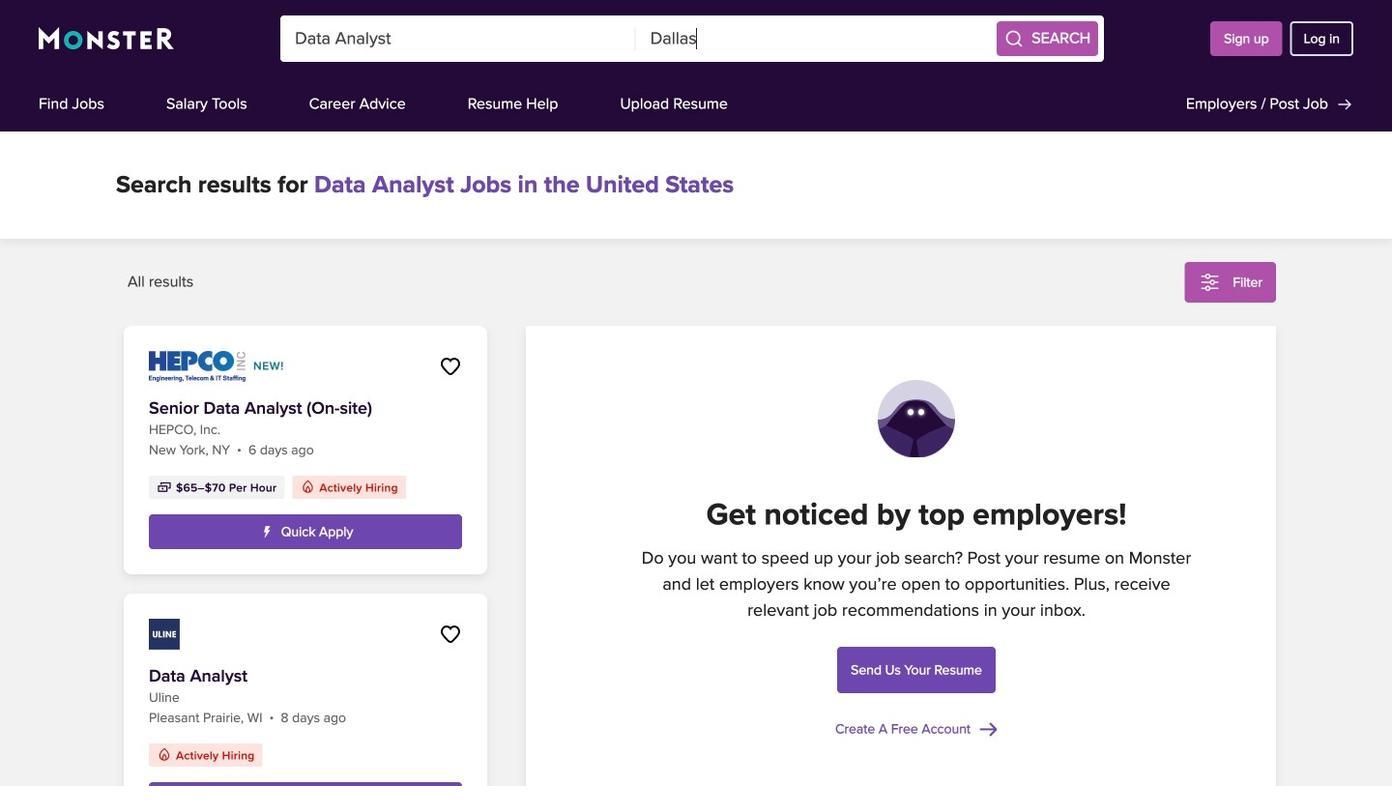 Task type: vqa. For each thing, say whether or not it's contained in the screenshot.
Search image
no



Task type: locate. For each thing, give the bounding box(es) containing it.
senior data analyst (on-site) at hepco, inc. element
[[124, 326, 487, 574]]

save this job image
[[439, 355, 462, 378], [439, 623, 462, 646]]

0 vertical spatial save this job image
[[439, 355, 462, 378]]

save this job image inside senior data analyst (on-site) at hepco, inc. element
[[439, 355, 462, 378]]

1 save this job image from the top
[[439, 355, 462, 378]]

1 vertical spatial save this job image
[[439, 623, 462, 646]]

filter image
[[1198, 271, 1221, 294]]

save this job image inside data analyst at uline element
[[439, 623, 462, 646]]

2 save this job image from the top
[[439, 623, 462, 646]]

monster image
[[39, 27, 174, 50]]



Task type: describe. For each thing, give the bounding box(es) containing it.
Enter location or "remote" search field
[[636, 15, 991, 62]]

uline logo image
[[149, 619, 180, 650]]

Search jobs, keywords, companies search field
[[281, 15, 636, 62]]

filter image
[[1198, 271, 1221, 294]]

data analyst at uline element
[[124, 594, 487, 786]]

hepco, inc. logo image
[[149, 351, 246, 382]]



